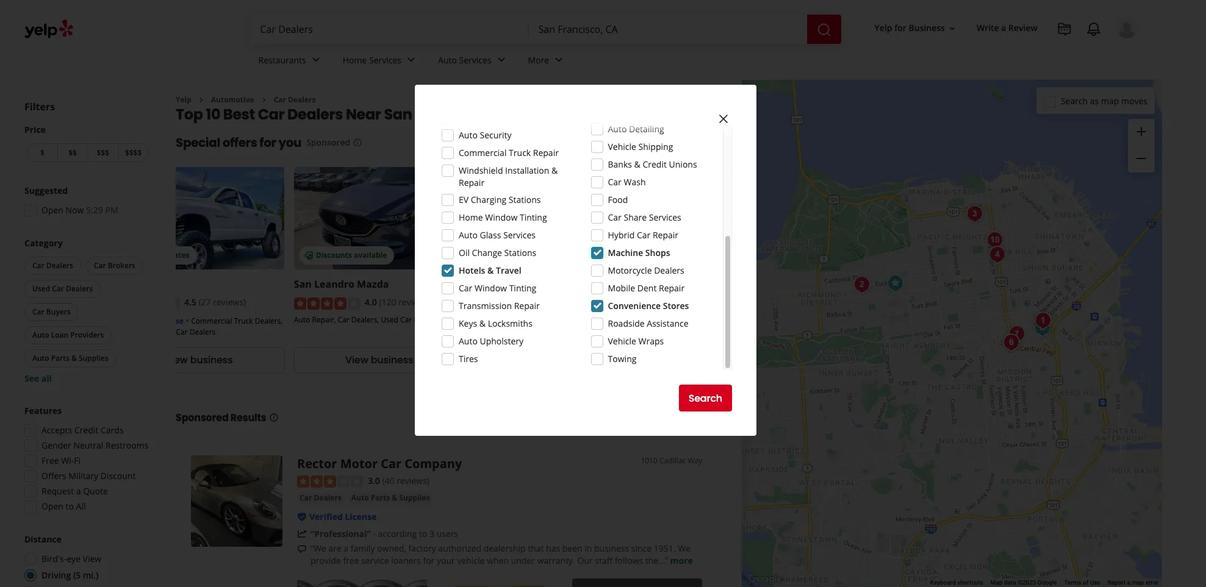 Task type: describe. For each thing, give the bounding box(es) containing it.
previous image
[[674, 136, 688, 150]]

repair, for leandro
[[312, 315, 336, 325]]

3.0
[[368, 475, 380, 487]]

1 horizontal spatial parts
[[371, 493, 390, 504]]

for inside "button"
[[895, 22, 907, 34]]

view inside option group
[[83, 554, 101, 565]]

16 chevron right v2 image
[[259, 95, 269, 105]]

& inside "windshield installation & repair"
[[552, 165, 558, 176]]

auto services link
[[429, 44, 519, 79]]

auto right air
[[702, 278, 725, 291]]

1 vertical spatial to
[[419, 529, 428, 540]]

more
[[671, 556, 693, 567]]

auto up see all
[[32, 353, 49, 364]]

business for clean air auto repair
[[732, 354, 775, 368]]

close image
[[717, 112, 731, 126]]

3.1 star rating image
[[475, 298, 541, 310]]

1 free estimates from the left
[[136, 251, 190, 261]]

hotels
[[459, 265, 486, 277]]

(60
[[560, 297, 572, 309]]

more
[[528, 54, 550, 66]]

verified license button for 16 verified v2 image
[[668, 315, 725, 327]]

charging
[[471, 194, 507, 206]]

16 verified v2 image
[[297, 513, 307, 523]]

san leandro mazda link
[[294, 278, 389, 291]]

"professional" - according to 3 users
[[311, 529, 459, 540]]

1 view business link from the left
[[114, 347, 284, 374]]

verified license for 16 verified v2 icon
[[310, 512, 377, 523]]

battery roadie image
[[1030, 313, 1054, 338]]

vehicle for vehicle shipping
[[608, 141, 637, 153]]

automotive link
[[211, 95, 254, 105]]

food
[[608, 194, 628, 206]]

commercial for repair
[[459, 147, 507, 159]]

dealers right 16 chevron right v2 image
[[288, 95, 316, 105]]

assistance
[[647, 318, 689, 330]]

credit inside search dialog
[[643, 159, 667, 170]]

our
[[578, 556, 593, 567]]

transmission inside auto repair, oil change stations, transmission repair
[[589, 315, 634, 325]]

car down food at the right
[[608, 212, 622, 223]]

stations for ev charging stations
[[509, 194, 541, 206]]

services down the home window tinting
[[504, 230, 536, 241]]

auto left loan on the bottom of the page
[[32, 330, 49, 341]]

1 view business from the left
[[165, 354, 233, 368]]

mobile dent repair
[[608, 283, 685, 294]]

auto security
[[459, 129, 512, 141]]

more link
[[671, 556, 693, 567]]

repair up auto repair, smog check stations at the bottom right of page
[[728, 278, 760, 291]]

free right brokers
[[136, 251, 152, 261]]

1 vertical spatial car dealers link
[[297, 493, 344, 505]]

24 chevron down v2 image
[[309, 53, 323, 67]]

near
[[346, 105, 381, 125]]

automotive
[[211, 95, 254, 105]]

search as map moves
[[1062, 95, 1148, 107]]

group containing features
[[21, 405, 151, 517]]

gender neutral restrooms
[[42, 440, 149, 452]]

vehicle wraps
[[608, 336, 664, 347]]

owned,
[[377, 543, 407, 555]]

cadillac
[[660, 456, 686, 466]]

auto down 3.0
[[352, 493, 369, 504]]

projects image
[[1058, 22, 1073, 37]]

offers
[[42, 471, 66, 482]]

accepts credit cards
[[42, 425, 124, 437]]

car share services
[[608, 212, 682, 223]]

0 vertical spatial car dealers button
[[24, 257, 81, 275]]

& left total
[[586, 278, 594, 291]]

free estimates for clean
[[677, 251, 731, 261]]

mazda
[[357, 278, 389, 291]]

16 trending v2 image
[[297, 530, 307, 540]]

free up travel
[[497, 251, 513, 261]]

(27
[[199, 297, 211, 309]]

view for clean air auto repair
[[707, 354, 730, 368]]

transmission inside search dialog
[[459, 300, 512, 312]]

shops
[[646, 247, 671, 259]]

tinting for home window tinting
[[520, 212, 547, 223]]

locksmiths
[[488, 318, 533, 330]]

car down motorcycle at the right of page
[[624, 278, 640, 291]]

car window tinting
[[459, 283, 537, 294]]

a inside "we are a family owned, factory authorized dealership that has been in business since 1951. we provide free service loaners for your vehicle when under warranty. our staff follows the…"
[[344, 543, 349, 555]]

repair inside "windshield installation & repair"
[[459, 177, 485, 189]]

used car dealers
[[32, 284, 93, 294]]

yelp for yelp for business
[[875, 22, 893, 34]]

terms
[[1065, 580, 1082, 587]]

view business for san leandro mazda
[[346, 354, 414, 368]]

1 horizontal spatial dealers,
[[255, 316, 283, 327]]

dealers down 3 star rating image on the left of the page
[[314, 493, 342, 504]]

service
[[362, 556, 389, 567]]

vehicle
[[458, 556, 485, 567]]

keys
[[459, 318, 478, 330]]

0 horizontal spatial verified license button
[[126, 315, 184, 327]]

auto inside auto repair, smog check stations
[[733, 316, 749, 327]]

repair up stores
[[659, 283, 685, 294]]

zoom in image
[[1135, 124, 1150, 139]]

1 vertical spatial car dealers button
[[297, 493, 344, 505]]

dealers up you
[[288, 105, 343, 125]]

3
[[430, 529, 435, 540]]

way
[[688, 456, 703, 466]]

home for home window tinting
[[459, 212, 483, 223]]

loan
[[51, 330, 68, 341]]

$$$$ button
[[118, 143, 149, 162]]

report
[[1108, 580, 1127, 587]]

estimates for aamco
[[515, 251, 551, 261]]

view for aamco transmissions & total car care
[[526, 354, 549, 368]]

auto inside auto repair, oil change stations, transmission repair
[[475, 315, 491, 325]]

see
[[24, 373, 39, 385]]

according
[[378, 529, 417, 540]]

business down commercial truck dealers, used car dealers, car dealers
[[190, 354, 233, 368]]

when
[[487, 556, 509, 567]]

shipping
[[639, 141, 674, 153]]

reviews) right (60
[[574, 297, 607, 309]]

best
[[223, 105, 255, 125]]

mazda san francisco image
[[1000, 331, 1024, 355]]

free
[[343, 556, 359, 567]]

oil inside auto repair, oil change stations, transmission repair
[[519, 315, 528, 325]]

a for request
[[76, 486, 81, 498]]

"we are a family owned, factory authorized dealership that has been in business since 1951. we provide free service loaners for your vehicle when under warranty. our staff follows the…"
[[311, 543, 691, 567]]

free estimates for aamco
[[497, 251, 551, 261]]

0 horizontal spatial dealers,
[[146, 327, 174, 337]]

& right banks
[[635, 159, 641, 170]]

open to all
[[42, 501, 86, 513]]

rector motor car company image
[[191, 456, 283, 548]]

verified license button for 16 verified v2 icon
[[310, 512, 377, 523]]

map for error
[[1133, 580, 1145, 587]]

are
[[329, 543, 342, 555]]

1 vertical spatial car dealers
[[32, 261, 73, 271]]

keyboard shortcuts button
[[931, 579, 984, 588]]

free wi-fi
[[42, 455, 81, 467]]

royal auto group of san francisco image
[[1000, 331, 1024, 355]]

stores
[[663, 300, 690, 312]]

auto up vehicle shipping
[[608, 123, 627, 135]]

(60 reviews)
[[560, 297, 607, 309]]

car down 4.0 (120 reviews)
[[401, 315, 412, 325]]

car down 4 star rating image
[[338, 315, 350, 325]]

(40
[[382, 475, 395, 487]]

car down car share services
[[637, 230, 651, 241]]

windshield installation & repair
[[459, 165, 558, 189]]

& right the keys
[[480, 318, 486, 330]]

auto down 4 star rating image
[[294, 315, 310, 325]]

we
[[678, 543, 691, 555]]

yelp for business button
[[870, 17, 963, 39]]

car down hotels
[[459, 283, 473, 294]]

review
[[1009, 22, 1038, 34]]

1951.
[[654, 543, 676, 555]]

1 horizontal spatial auto parts & supplies button
[[349, 493, 433, 505]]

view business for aamco transmissions & total car care
[[526, 354, 594, 368]]

stations inside auto repair, smog check stations
[[655, 327, 683, 337]]

"professional"
[[311, 529, 371, 540]]

0 horizontal spatial verified license
[[126, 316, 184, 327]]

free estimates link for aamco
[[475, 168, 646, 270]]

reviews) for 3.0 (40 reviews)
[[397, 475, 430, 487]]

offers
[[223, 135, 257, 152]]

16 chevron down v2 image
[[948, 24, 958, 33]]

ion cars image
[[963, 202, 987, 226]]

business inside "we are a family owned, factory authorized dealership that has been in business since 1951. we provide free service loaners for your vehicle when under warranty. our staff follows the…"
[[595, 543, 630, 555]]

san francisco toyota image
[[983, 228, 1008, 253]]

& down auto loan providers button
[[71, 353, 77, 364]]

now
[[66, 205, 84, 216]]

car inside "button"
[[94, 261, 106, 271]]

has
[[546, 543, 561, 555]]

yelp for yelp "link"
[[176, 95, 192, 105]]

filters
[[24, 100, 55, 114]]

dealers up used car dealers
[[46, 261, 73, 271]]

0 vertical spatial to
[[66, 501, 74, 513]]

sponsored results
[[176, 411, 266, 425]]

& up aamco
[[488, 265, 494, 277]]

home for home services
[[343, 54, 367, 66]]

4.0
[[365, 297, 377, 309]]

results
[[231, 411, 266, 425]]

sponsored for sponsored
[[307, 137, 351, 149]]

san francisco honda image
[[986, 243, 1010, 267]]

$$$
[[97, 148, 109, 158]]

0 horizontal spatial verified
[[126, 316, 154, 327]]

home window tinting
[[459, 212, 547, 223]]

free right shops
[[677, 251, 693, 261]]

services up hybrid car repair
[[649, 212, 682, 223]]

home services link
[[333, 44, 429, 79]]

repair up shops
[[653, 230, 679, 241]]

stations for oil change stations
[[505, 247, 537, 259]]

16 free estimates v2 image for clean
[[665, 251, 675, 261]]

sponsored for sponsored results
[[176, 411, 229, 425]]

total
[[596, 278, 621, 291]]

available
[[354, 251, 387, 261]]

detailing
[[629, 123, 665, 135]]

under
[[511, 556, 535, 567]]

auto parts & supplies for rightmost the auto parts & supplies button
[[352, 493, 430, 504]]

repair up locksmiths
[[514, 300, 540, 312]]

"we
[[311, 543, 326, 555]]

category
[[24, 237, 63, 249]]

brokers
[[108, 261, 135, 271]]

car brokers button
[[86, 257, 143, 275]]

2 vertical spatial car dealers
[[300, 493, 342, 504]]

services up top 10 best car dealers near san francisco, california
[[369, 54, 402, 66]]

auto parts & supplies for the auto parts & supplies button to the top
[[32, 353, 108, 364]]

& down 3.0 (40 reviews)
[[392, 493, 398, 504]]

open for open now 5:29 pm
[[42, 205, 63, 216]]

0 vertical spatial parts
[[51, 353, 69, 364]]



Task type: locate. For each thing, give the bounding box(es) containing it.
open for open to all
[[42, 501, 63, 513]]

0 horizontal spatial sponsored
[[176, 411, 229, 425]]

$$ button
[[57, 143, 88, 162]]

commercial truck dealers, used car dealers, car dealers
[[114, 316, 283, 337]]

home services
[[343, 54, 402, 66]]

3 view business from the left
[[526, 354, 594, 368]]

1 horizontal spatial repair,
[[493, 315, 517, 325]]

4 view business from the left
[[707, 354, 775, 368]]

2 24 chevron down v2 image from the left
[[494, 53, 509, 67]]

change up hotels & travel
[[472, 247, 502, 259]]

0 vertical spatial transmission
[[459, 300, 512, 312]]

1 vertical spatial parts
[[371, 493, 390, 504]]

auto repair, smog check stations
[[655, 316, 819, 337]]

used right providers at bottom
[[114, 327, 131, 337]]

a for report
[[1128, 580, 1131, 587]]

free estimates link for clean
[[655, 168, 826, 270]]

car dealers down 3 star rating image on the left of the page
[[300, 493, 342, 504]]

auto inside business categories element
[[438, 54, 457, 66]]

1 horizontal spatial 4.5 star rating image
[[655, 298, 721, 310]]

1 horizontal spatial change
[[530, 315, 556, 325]]

suggested
[[24, 185, 68, 197]]

business for san leandro mazda
[[371, 354, 414, 368]]

1 horizontal spatial verified
[[310, 512, 343, 523]]

0 vertical spatial auto parts & supplies button
[[24, 350, 116, 368]]

map for moves
[[1102, 95, 1120, 107]]

commercial inside search dialog
[[459, 147, 507, 159]]

keyboard
[[931, 580, 956, 587]]

car dealers button down the category
[[24, 257, 81, 275]]

4 view business link from the left
[[655, 347, 826, 374]]

3 free estimates link from the left
[[655, 168, 826, 270]]

truck down the 4.5 (27 reviews)
[[234, 316, 253, 327]]

write
[[977, 22, 1000, 34]]

3 star rating image
[[297, 476, 363, 489]]

1 vertical spatial supplies
[[400, 493, 430, 504]]

1 horizontal spatial san
[[384, 105, 412, 125]]

1 vertical spatial sponsored
[[176, 411, 229, 425]]

terms of use link
[[1065, 580, 1101, 587]]

dealers down 4.0 (120 reviews)
[[414, 315, 440, 325]]

24 chevron down v2 image right more in the top of the page
[[552, 53, 567, 67]]

2 vehicle from the top
[[608, 336, 637, 347]]

1 vertical spatial auto parts & supplies button
[[349, 493, 433, 505]]

machine
[[608, 247, 644, 259]]

2 16 free estimates v2 image from the left
[[665, 251, 675, 261]]

car right providers at bottom
[[133, 327, 145, 337]]

1 horizontal spatial estimates
[[515, 251, 551, 261]]

auto down 'francisco,'
[[459, 129, 478, 141]]

reviews) for 4.0 (120 reviews)
[[399, 297, 431, 309]]

2 free estimates from the left
[[497, 251, 551, 261]]

auto services
[[438, 54, 492, 66]]

for inside "we are a family owned, factory authorized dealership that has been in business since 1951. we provide free service loaners for your vehicle when under warranty. our staff follows the…"
[[423, 556, 435, 567]]

search for search as map moves
[[1062, 95, 1089, 107]]

& right installation in the top left of the page
[[552, 165, 558, 176]]

0 horizontal spatial 24 chevron down v2 image
[[404, 53, 419, 67]]

restaurants link
[[249, 44, 333, 79]]

leandro
[[314, 278, 355, 291]]

1 vertical spatial transmission
[[589, 315, 634, 325]]

0 horizontal spatial map
[[1102, 95, 1120, 107]]

car inside button
[[52, 284, 64, 294]]

a right report
[[1128, 580, 1131, 587]]

map data ©2023 google
[[991, 580, 1058, 587]]

sponsored right you
[[307, 137, 351, 149]]

0 horizontal spatial search
[[689, 392, 723, 406]]

view business for clean air auto repair
[[707, 354, 775, 368]]

repair, inside auto repair, oil change stations, transmission repair
[[493, 315, 517, 325]]

2 horizontal spatial estimates
[[695, 251, 731, 261]]

search button
[[679, 385, 733, 412]]

1 vertical spatial commercial
[[191, 316, 232, 327]]

commercial truck repair
[[459, 147, 559, 159]]

option group
[[21, 534, 151, 588]]

aamco
[[475, 278, 511, 291]]

truck inside commercial truck dealers, used car dealers, car dealers
[[234, 316, 253, 327]]

0 vertical spatial change
[[472, 247, 502, 259]]

auto repair, oil change stations, transmission repair
[[475, 315, 634, 336]]

dealers down (27
[[190, 327, 216, 337]]

home down ev
[[459, 212, 483, 223]]

tinting down ev charging stations
[[520, 212, 547, 223]]

4.5
[[184, 297, 196, 309]]

2 horizontal spatial used
[[381, 315, 399, 325]]

license for verified license button for 16 verified v2 icon
[[345, 512, 377, 523]]

repair, for transmissions
[[493, 315, 517, 325]]

gender
[[42, 440, 71, 452]]

1 vertical spatial home
[[459, 212, 483, 223]]

16 verified v2 image
[[655, 316, 665, 326]]

option group containing distance
[[21, 534, 151, 588]]

stations,
[[558, 315, 587, 325]]

2 vertical spatial used
[[114, 327, 131, 337]]

1 vertical spatial for
[[260, 135, 276, 152]]

1 horizontal spatial truck
[[509, 147, 531, 159]]

0 horizontal spatial yelp
[[176, 95, 192, 105]]

services up 'francisco,'
[[459, 54, 492, 66]]

1 free estimates link from the left
[[114, 168, 284, 270]]

a right are
[[344, 543, 349, 555]]

auto parts & supplies button
[[24, 350, 116, 368], [349, 493, 433, 505]]

change inside auto repair, oil change stations, transmission repair
[[530, 315, 556, 325]]

0 horizontal spatial 4.5 star rating image
[[114, 298, 179, 310]]

used down (120
[[381, 315, 399, 325]]

truck for repair
[[509, 147, 531, 159]]

a right write
[[1002, 22, 1007, 34]]

google image
[[745, 572, 786, 588]]

sponsored left 'results'
[[176, 411, 229, 425]]

1 vertical spatial used
[[381, 315, 399, 325]]

2 horizontal spatial verified license button
[[668, 315, 725, 327]]

0 vertical spatial credit
[[643, 159, 667, 170]]

car dealers
[[274, 95, 316, 105], [32, 261, 73, 271], [300, 493, 342, 504]]

search for search
[[689, 392, 723, 406]]

stress-free auto care / emerald auto image
[[884, 272, 908, 296]]

car right 16 chevron right v2 image
[[274, 95, 286, 105]]

yelp left 16 chevron right v2 icon
[[176, 95, 192, 105]]

2 vertical spatial stations
[[655, 327, 683, 337]]

oil
[[459, 247, 470, 259], [519, 315, 528, 325]]

repair
[[533, 147, 559, 159], [459, 177, 485, 189], [653, 230, 679, 241], [728, 278, 760, 291], [659, 283, 685, 294], [514, 300, 540, 312], [475, 325, 497, 336]]

motorcycle dealers
[[608, 265, 685, 277]]

keyboard shortcuts
[[931, 580, 984, 587]]

(5
[[73, 570, 81, 582]]

supplies down 3.0 (40 reviews)
[[400, 493, 430, 504]]

san down 16 discount available v2 icon
[[294, 278, 312, 291]]

providers
[[70, 330, 104, 341]]

24 chevron down v2 image for more
[[552, 53, 567, 67]]

1 horizontal spatial verified license button
[[310, 512, 377, 523]]

2 horizontal spatial verified license
[[668, 316, 725, 327]]

repair,
[[312, 315, 336, 325], [493, 315, 517, 325], [751, 316, 775, 327]]

for left business
[[895, 22, 907, 34]]

search
[[1062, 95, 1089, 107], [689, 392, 723, 406]]

the…"
[[646, 556, 669, 567]]

a for write
[[1002, 22, 1007, 34]]

24 chevron down v2 image for auto services
[[494, 53, 509, 67]]

1 vertical spatial yelp
[[176, 95, 192, 105]]

cards
[[101, 425, 124, 437]]

16 info v2 image
[[269, 413, 279, 423]]

0 vertical spatial vehicle
[[608, 141, 637, 153]]

car up (40
[[381, 456, 402, 472]]

tires
[[459, 353, 478, 365]]

2 horizontal spatial free estimates
[[677, 251, 731, 261]]

oil inside search dialog
[[459, 247, 470, 259]]

group containing suggested
[[21, 185, 151, 220]]

convenience stores
[[608, 300, 690, 312]]

commercial for dealers,
[[191, 316, 232, 327]]

0 vertical spatial yelp
[[875, 22, 893, 34]]

view business down auto repair, oil change stations, transmission repair
[[526, 354, 594, 368]]

2 horizontal spatial 24 chevron down v2 image
[[552, 53, 567, 67]]

2 estimates from the left
[[515, 251, 551, 261]]

window for car
[[475, 283, 507, 294]]

top 10 best car dealers near san francisco, california
[[176, 105, 566, 125]]

discounts available
[[316, 251, 387, 261]]

open down request
[[42, 501, 63, 513]]

share
[[624, 212, 647, 223]]

dealers inside search dialog
[[655, 265, 685, 277]]

1 horizontal spatial free estimates
[[497, 251, 551, 261]]

1 vertical spatial oil
[[519, 315, 528, 325]]

4.5 star rating image
[[114, 298, 179, 310], [655, 298, 721, 310]]

0 vertical spatial car dealers link
[[274, 95, 316, 105]]

ion cars image
[[963, 202, 987, 226]]

0 horizontal spatial 16 free estimates v2 image
[[485, 251, 494, 261]]

international sport motors image
[[1031, 316, 1055, 341]]

1 vertical spatial tinting
[[510, 283, 537, 294]]

estimates for clean
[[695, 251, 731, 261]]

verified license for 16 verified v2 image
[[668, 316, 725, 327]]

0 vertical spatial car dealers
[[274, 95, 316, 105]]

company
[[405, 456, 462, 472]]

oil up hotels
[[459, 247, 470, 259]]

0 horizontal spatial truck
[[234, 316, 253, 327]]

commercial up windshield
[[459, 147, 507, 159]]

supplies for the auto parts & supplies button to the top
[[79, 353, 108, 364]]

features
[[24, 405, 62, 417]]

2 vertical spatial for
[[423, 556, 435, 567]]

16 free estimates v2 image
[[485, 251, 494, 261], [665, 251, 675, 261]]

report a map error link
[[1108, 580, 1159, 587]]

supplies down providers at bottom
[[79, 353, 108, 364]]

view business
[[165, 354, 233, 368], [346, 354, 414, 368], [526, 354, 594, 368], [707, 354, 775, 368]]

quote
[[83, 486, 108, 498]]

car up 16 verified v2 icon
[[300, 493, 312, 504]]

0 horizontal spatial free estimates link
[[114, 168, 284, 270]]

2 view business from the left
[[346, 354, 414, 368]]

notifications image
[[1087, 22, 1102, 37]]

16 info v2 image
[[708, 112, 718, 122], [353, 138, 363, 148]]

to left '3'
[[419, 529, 428, 540]]

1 horizontal spatial 16 free estimates v2 image
[[665, 251, 675, 261]]

vehicle for vehicle wraps
[[608, 336, 637, 347]]

reviews) right (40
[[397, 475, 430, 487]]

repair, inside auto repair, smog check stations
[[751, 316, 775, 327]]

16 chevron right v2 image
[[196, 95, 206, 105]]

parts down loan on the bottom of the page
[[51, 353, 69, 364]]

home inside 'home services' link
[[343, 54, 367, 66]]

2 horizontal spatial for
[[895, 22, 907, 34]]

24 chevron down v2 image right home services
[[404, 53, 419, 67]]

0 vertical spatial search
[[1062, 95, 1089, 107]]

repair up installation in the top left of the page
[[533, 147, 559, 159]]

auto parts & supplies inside 'group'
[[32, 353, 108, 364]]

2 4.5 star rating image from the left
[[655, 298, 721, 310]]

business for aamco transmissions & total car care
[[552, 354, 594, 368]]

24 chevron down v2 image
[[404, 53, 419, 67], [494, 53, 509, 67], [552, 53, 567, 67]]

top
[[176, 105, 203, 125]]

license for verified license button to the left
[[156, 316, 184, 327]]

0 horizontal spatial for
[[260, 135, 276, 152]]

view for san leandro mazda
[[346, 354, 369, 368]]

estimates up 4.5
[[153, 251, 190, 261]]

16 discount available v2 image
[[304, 251, 314, 261]]

1 vertical spatial auto parts & supplies
[[352, 493, 430, 504]]

auto down the keys
[[459, 336, 478, 347]]

staff
[[595, 556, 613, 567]]

to left all
[[66, 501, 74, 513]]

been
[[563, 543, 583, 555]]

group containing category
[[22, 237, 151, 385]]

1 vertical spatial credit
[[74, 425, 99, 437]]

1 horizontal spatial license
[[345, 512, 377, 523]]

1 vertical spatial search
[[689, 392, 723, 406]]

estimates up travel
[[515, 251, 551, 261]]

2 horizontal spatial repair,
[[751, 316, 775, 327]]

repair inside auto repair, oil change stations, transmission repair
[[475, 325, 497, 336]]

0 horizontal spatial free estimates
[[136, 251, 190, 261]]

car dealers right 16 chevron right v2 image
[[274, 95, 316, 105]]

1 horizontal spatial 16 info v2 image
[[708, 112, 718, 122]]

report a map error
[[1108, 580, 1159, 587]]

view down auto repair, oil change stations, transmission repair
[[526, 354, 549, 368]]

24 chevron down v2 image right auto services
[[494, 53, 509, 67]]

window for home
[[486, 212, 518, 223]]

search dialog
[[0, 0, 1207, 588]]

$ button
[[27, 143, 57, 162]]

commercial down the 4.5 (27 reviews)
[[191, 316, 232, 327]]

1 horizontal spatial home
[[459, 212, 483, 223]]

car right the best
[[258, 105, 285, 125]]

supplies for rightmost the auto parts & supplies button
[[400, 493, 430, 504]]

0 horizontal spatial to
[[66, 501, 74, 513]]

24 chevron down v2 image for home services
[[404, 53, 419, 67]]

1 open from the top
[[42, 205, 63, 216]]

view down auto repair, car dealers, used car dealers
[[346, 354, 369, 368]]

0 vertical spatial san
[[384, 105, 412, 125]]

view business link down auto repair, car dealers, used car dealers
[[294, 347, 465, 374]]

buyside auto image
[[1031, 309, 1056, 333], [1031, 309, 1056, 333]]

1 horizontal spatial commercial
[[459, 147, 507, 159]]

credit inside 'group'
[[74, 425, 99, 437]]

clean
[[655, 278, 683, 291]]

0 horizontal spatial change
[[472, 247, 502, 259]]

dealership
[[484, 543, 526, 555]]

map
[[1102, 95, 1120, 107], [1133, 580, 1145, 587]]

home inside search dialog
[[459, 212, 483, 223]]

0 vertical spatial 16 info v2 image
[[708, 112, 718, 122]]

see all button
[[24, 373, 52, 385]]

1 horizontal spatial auto parts & supplies
[[352, 493, 430, 504]]

1010
[[641, 456, 658, 466]]

you
[[279, 135, 302, 152]]

that
[[528, 543, 544, 555]]

car left brokers
[[94, 261, 106, 271]]

24 chevron down v2 image inside auto services link
[[494, 53, 509, 67]]

1 horizontal spatial transmission
[[589, 315, 634, 325]]

stations up the home window tinting
[[509, 194, 541, 206]]

bmw of san francisco image
[[1005, 322, 1030, 347]]

supplies inside auto parts & supplies link
[[400, 493, 430, 504]]

truck for dealers,
[[234, 316, 253, 327]]

repair up auto upholstery
[[475, 325, 497, 336]]

business categories element
[[249, 44, 1139, 79]]

16 info v2 image down business categories element
[[708, 112, 718, 122]]

car down 4.5
[[176, 327, 188, 337]]

3 estimates from the left
[[695, 251, 731, 261]]

search image
[[817, 22, 832, 37]]

mobile
[[608, 283, 636, 294]]

2 open from the top
[[42, 501, 63, 513]]

auto left glass
[[459, 230, 478, 241]]

used inside button
[[32, 284, 50, 294]]

auto down transmission repair
[[475, 315, 491, 325]]

car down the category
[[32, 261, 44, 271]]

16 free estimates v2 image up hotels & travel
[[485, 251, 494, 261]]

travel
[[496, 265, 522, 277]]

special offers for you
[[176, 135, 302, 152]]

reviews) right (27
[[213, 297, 246, 309]]

0 horizontal spatial repair,
[[312, 315, 336, 325]]

car up buyers
[[52, 284, 64, 294]]

view business link for aamco transmissions & total car care
[[475, 347, 646, 374]]

san francisco toyota image
[[850, 273, 875, 297]]

verified for 16 verified v2 icon
[[310, 512, 343, 523]]

window down hotels & travel
[[475, 283, 507, 294]]

1 estimates from the left
[[153, 251, 190, 261]]

truck inside search dialog
[[509, 147, 531, 159]]

1 24 chevron down v2 image from the left
[[404, 53, 419, 67]]

business down auto repair, car dealers, used car dealers
[[371, 354, 414, 368]]

change inside search dialog
[[472, 247, 502, 259]]

car inside button
[[32, 307, 44, 317]]

1 vertical spatial truck
[[234, 316, 253, 327]]

2 horizontal spatial dealers,
[[352, 315, 379, 325]]

business down auto repair, oil change stations, transmission repair
[[552, 354, 594, 368]]

1 4.5 star rating image from the left
[[114, 298, 179, 310]]

0 vertical spatial auto parts & supplies
[[32, 353, 108, 364]]

1 horizontal spatial 24 chevron down v2 image
[[494, 53, 509, 67]]

1 horizontal spatial verified license
[[310, 512, 377, 523]]

car brokers
[[94, 261, 135, 271]]

$$$ button
[[88, 143, 118, 162]]

tinting for car window tinting
[[510, 283, 537, 294]]

search inside button
[[689, 392, 723, 406]]

1 horizontal spatial oil
[[519, 315, 528, 325]]

loaners
[[391, 556, 421, 567]]

map region
[[652, 0, 1207, 588]]

3 free estimates from the left
[[677, 251, 731, 261]]

auto parts & supplies down (40
[[352, 493, 430, 504]]

view business link for clean air auto repair
[[655, 347, 826, 374]]

24 chevron down v2 image inside 'home services' link
[[404, 53, 419, 67]]

0 vertical spatial map
[[1102, 95, 1120, 107]]

1 vertical spatial san
[[294, 278, 312, 291]]

0 vertical spatial window
[[486, 212, 518, 223]]

16 info v2 image for special offers for you
[[353, 138, 363, 148]]

commercial inside commercial truck dealers, used car dealers, car dealers
[[191, 316, 232, 327]]

0 vertical spatial truck
[[509, 147, 531, 159]]

None search field
[[251, 15, 844, 44]]

hybrid car repair
[[608, 230, 679, 241]]

24 chevron down v2 image inside more link
[[552, 53, 567, 67]]

used inside commercial truck dealers, used car dealers, car dealers
[[114, 327, 131, 337]]

(120
[[379, 297, 396, 309]]

price group
[[24, 124, 151, 165]]

business down auto repair, smog check stations at the bottom right of page
[[732, 354, 775, 368]]

view business link down auto repair, oil change stations, transmission repair
[[475, 347, 646, 374]]

view business link down commercial truck dealers, used car dealers, car dealers
[[114, 347, 284, 374]]

stations down 16 verified v2 image
[[655, 327, 683, 337]]

view business link for san leandro mazda
[[294, 347, 465, 374]]

auto parts & supplies
[[32, 353, 108, 364], [352, 493, 430, 504]]

-
[[373, 529, 376, 540]]

16 info v2 image for top 10 best car dealers near san francisco, california
[[708, 112, 718, 122]]

auto parts & supplies inside auto parts & supplies link
[[352, 493, 430, 504]]

services
[[369, 54, 402, 66], [459, 54, 492, 66], [649, 212, 682, 223], [504, 230, 536, 241]]

$
[[40, 148, 44, 158]]

keys & locksmiths
[[459, 318, 533, 330]]

for down "factory"
[[423, 556, 435, 567]]

change left stations,
[[530, 315, 556, 325]]

roadside
[[608, 318, 645, 330]]

buyers
[[46, 307, 71, 317]]

free estimates right brokers
[[136, 251, 190, 261]]

auto loan providers
[[32, 330, 104, 341]]

4 star rating image
[[294, 298, 360, 310]]

3 view business link from the left
[[475, 347, 646, 374]]

1 horizontal spatial yelp
[[875, 22, 893, 34]]

a up all
[[76, 486, 81, 498]]

auto left smog
[[733, 316, 749, 327]]

0 horizontal spatial car dealers button
[[24, 257, 81, 275]]

free up offers
[[42, 455, 59, 467]]

0 vertical spatial used
[[32, 284, 50, 294]]

roadside assistance
[[608, 318, 689, 330]]

0 vertical spatial for
[[895, 22, 907, 34]]

repair down windshield
[[459, 177, 485, 189]]

0 horizontal spatial transmission
[[459, 300, 512, 312]]

auto parts & supplies link
[[349, 493, 433, 505]]

request
[[42, 486, 74, 498]]

estimates
[[153, 251, 190, 261], [515, 251, 551, 261], [695, 251, 731, 261]]

dealers inside button
[[66, 284, 93, 294]]

1 vertical spatial 16 info v2 image
[[353, 138, 363, 148]]

0 horizontal spatial credit
[[74, 425, 99, 437]]

open down suggested
[[42, 205, 63, 216]]

4.5 star rating image left 4.5
[[114, 298, 179, 310]]

in
[[585, 543, 592, 555]]

2 view business link from the left
[[294, 347, 465, 374]]

open
[[42, 205, 63, 216], [42, 501, 63, 513]]

car up food at the right
[[608, 176, 622, 188]]

dealers inside commercial truck dealers, used car dealers, car dealers
[[190, 327, 216, 337]]

license for 16 verified v2 image's verified license button
[[698, 316, 725, 327]]

1 horizontal spatial for
[[423, 556, 435, 567]]

since
[[632, 543, 652, 555]]

0 vertical spatial open
[[42, 205, 63, 216]]

transmissions
[[514, 278, 584, 291]]

terms of use
[[1065, 580, 1101, 587]]

group
[[1129, 119, 1156, 173], [21, 185, 151, 220], [22, 237, 151, 385], [21, 405, 151, 517]]

aamco transmissions & total car care link
[[475, 278, 665, 291]]

1 16 free estimates v2 image from the left
[[485, 251, 494, 261]]

0 horizontal spatial commercial
[[191, 316, 232, 327]]

0 vertical spatial stations
[[509, 194, 541, 206]]

car dealers button down 3 star rating image on the left of the page
[[297, 493, 344, 505]]

16 free estimates v2 image for aamco
[[485, 251, 494, 261]]

vehicle up banks
[[608, 141, 637, 153]]

credit down shipping
[[643, 159, 667, 170]]

zoom out image
[[1135, 152, 1150, 166]]

1 vehicle from the top
[[608, 141, 637, 153]]

reviews) for 4.5 (27 reviews)
[[213, 297, 246, 309]]

view up mi.)
[[83, 554, 101, 565]]

transmission up keys & locksmiths
[[459, 300, 512, 312]]

view
[[165, 354, 188, 368], [346, 354, 369, 368], [526, 354, 549, 368], [707, 354, 730, 368], [83, 554, 101, 565]]

1 vertical spatial window
[[475, 283, 507, 294]]

2 horizontal spatial verified
[[668, 316, 696, 327]]

yelp inside "button"
[[875, 22, 893, 34]]

view down commercial truck dealers, used car dealers, car dealers
[[165, 354, 188, 368]]

vehicle up towing
[[608, 336, 637, 347]]

motorcycle
[[608, 265, 652, 277]]

2 free estimates link from the left
[[475, 168, 646, 270]]

3 24 chevron down v2 image from the left
[[552, 53, 567, 67]]

write a review link
[[972, 17, 1043, 39]]

1 horizontal spatial credit
[[643, 159, 667, 170]]

16 speech v2 image
[[297, 545, 307, 555]]

auto
[[438, 54, 457, 66], [608, 123, 627, 135], [459, 129, 478, 141], [459, 230, 478, 241], [702, 278, 725, 291], [294, 315, 310, 325], [475, 315, 491, 325], [733, 316, 749, 327], [32, 330, 49, 341], [459, 336, 478, 347], [32, 353, 49, 364], [352, 493, 369, 504]]

verified for 16 verified v2 image
[[668, 316, 696, 327]]

user actions element
[[865, 15, 1156, 90]]



Task type: vqa. For each thing, say whether or not it's contained in the screenshot.
1618 Asian Fusion icon
no



